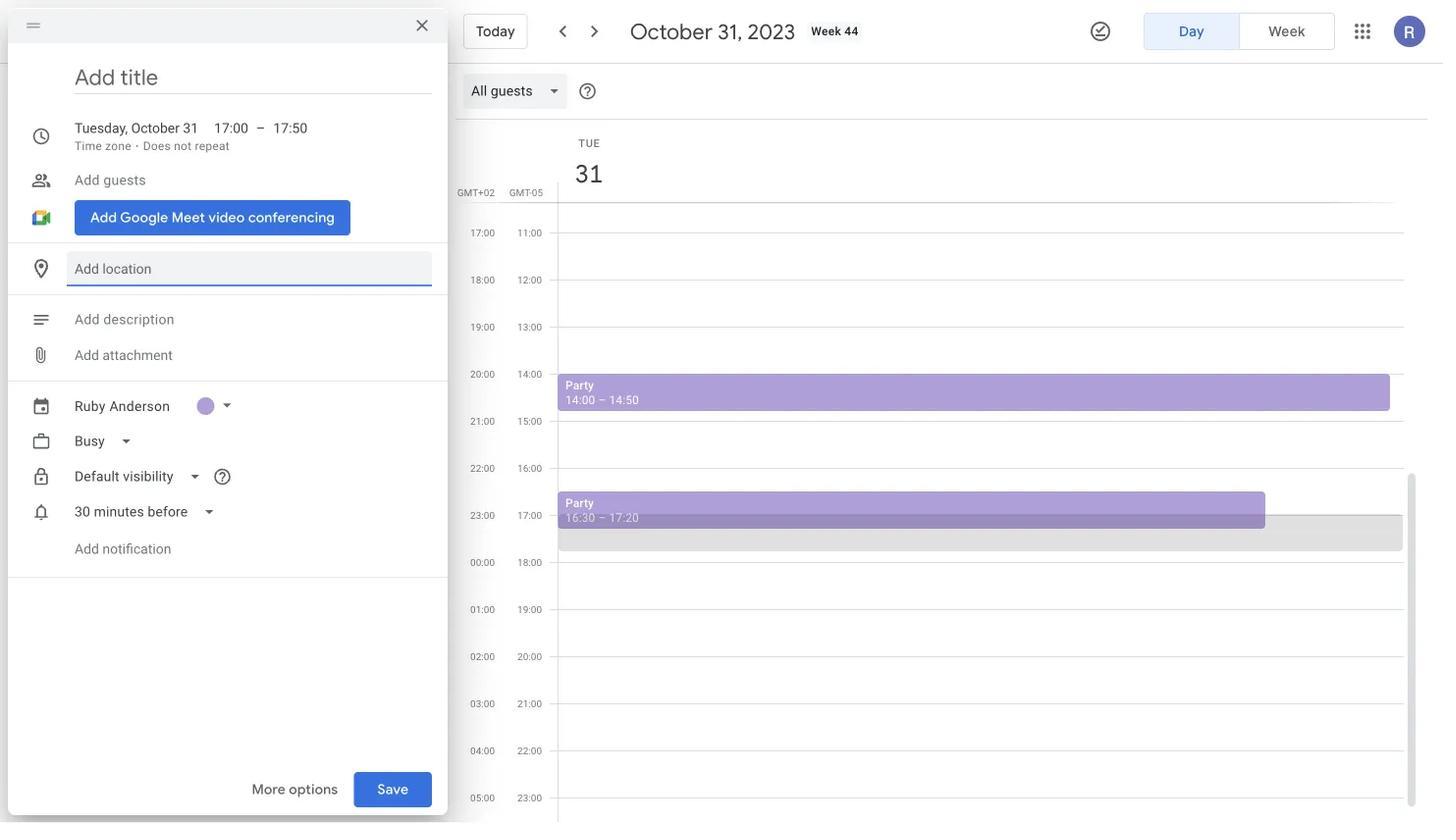 Task type: describe. For each thing, give the bounding box(es) containing it.
party for party 16:30 – 17:20
[[566, 496, 594, 510]]

31,
[[718, 18, 743, 45]]

add notification
[[75, 542, 171, 558]]

31 inside column header
[[574, 158, 602, 190]]

tuesday, october 31 element
[[567, 151, 612, 196]]

option group containing day
[[1144, 13, 1336, 50]]

tue 31
[[574, 137, 602, 190]]

add guests
[[75, 172, 146, 189]]

04:00
[[471, 745, 495, 757]]

00:00
[[471, 557, 495, 569]]

1 vertical spatial 20:00
[[518, 651, 542, 663]]

0 vertical spatial 21:00
[[471, 415, 495, 427]]

add guests button
[[67, 163, 432, 198]]

13:00
[[518, 321, 542, 333]]

gmt-05
[[509, 187, 543, 198]]

add attachment
[[75, 347, 173, 364]]

0 vertical spatial 20:00
[[471, 368, 495, 380]]

14:00 inside party 14:00 – 14:50
[[566, 393, 595, 407]]

Add title text field
[[75, 63, 432, 92]]

– for party 16:30 – 17:20
[[599, 511, 606, 525]]

party for party 14:00 – 14:50
[[566, 379, 594, 392]]

16:00
[[518, 463, 542, 474]]

ruby anderson
[[75, 398, 170, 414]]

add description button
[[67, 302, 432, 338]]

05
[[532, 187, 543, 198]]

add attachment button
[[67, 338, 181, 373]]

does
[[143, 139, 171, 153]]

add for add attachment
[[75, 347, 99, 364]]

Location text field
[[75, 251, 424, 287]]

add for add description
[[75, 312, 100, 328]]

1 vertical spatial 22:00
[[518, 745, 542, 757]]

03:00
[[471, 698, 495, 710]]

tue
[[579, 137, 601, 149]]

anderson
[[109, 398, 170, 414]]

1 horizontal spatial 21:00
[[518, 698, 542, 710]]

add for add notification
[[75, 542, 99, 558]]

0 vertical spatial 14:00
[[518, 368, 542, 380]]

ruby
[[75, 398, 106, 414]]

add for add guests
[[75, 172, 100, 189]]

05:00
[[471, 793, 495, 804]]

01:00
[[471, 604, 495, 616]]

zone
[[105, 139, 131, 153]]

tuesday,
[[75, 120, 128, 137]]

repeat
[[195, 139, 230, 153]]

2 vertical spatial 17:00
[[518, 510, 542, 521]]

week 44
[[811, 25, 859, 38]]

add notification button
[[67, 526, 179, 574]]

1 horizontal spatial 23:00
[[518, 793, 542, 804]]

31 grid
[[456, 120, 1420, 824]]

1 horizontal spatial october
[[630, 18, 713, 45]]

to element
[[256, 119, 266, 138]]

1 vertical spatial 17:00
[[471, 227, 495, 239]]

party 14:00 – 14:50
[[566, 379, 639, 407]]

17:20
[[609, 511, 639, 525]]

0 vertical spatial 23:00
[[471, 510, 495, 521]]

17:50
[[273, 120, 308, 137]]

does not repeat
[[143, 139, 230, 153]]



Task type: locate. For each thing, give the bounding box(es) containing it.
1 vertical spatial october
[[131, 120, 180, 137]]

–
[[256, 120, 266, 137], [599, 393, 606, 407], [599, 511, 606, 525]]

0 horizontal spatial week
[[811, 25, 842, 38]]

– inside the party 16:30 – 17:20
[[599, 511, 606, 525]]

3 add from the top
[[75, 347, 99, 364]]

option group
[[1144, 13, 1336, 50]]

party inside party 14:00 – 14:50
[[566, 379, 594, 392]]

– inside party 14:00 – 14:50
[[599, 393, 606, 407]]

Day radio
[[1144, 13, 1240, 50]]

party inside the party 16:30 – 17:20
[[566, 496, 594, 510]]

31 down tue
[[574, 158, 602, 190]]

23:00 up 00:00
[[471, 510, 495, 521]]

17:00
[[214, 120, 248, 137], [471, 227, 495, 239], [518, 510, 542, 521]]

october up does
[[131, 120, 180, 137]]

1 vertical spatial 14:00
[[566, 393, 595, 407]]

31 column header
[[558, 120, 1404, 202]]

week left 44
[[811, 25, 842, 38]]

15:00
[[518, 415, 542, 427]]

20:00
[[471, 368, 495, 380], [518, 651, 542, 663]]

14:00
[[518, 368, 542, 380], [566, 393, 595, 407]]

23:00 right 05:00
[[518, 793, 542, 804]]

guests
[[103, 172, 146, 189]]

1 vertical spatial 19:00
[[518, 604, 542, 616]]

2023
[[748, 18, 796, 45]]

17:00 down '16:00'
[[518, 510, 542, 521]]

31 up does not repeat
[[183, 120, 199, 137]]

add
[[75, 172, 100, 189], [75, 312, 100, 328], [75, 347, 99, 364], [75, 542, 99, 558]]

0 horizontal spatial 20:00
[[471, 368, 495, 380]]

02:00
[[471, 651, 495, 663]]

0 vertical spatial 19:00
[[471, 321, 495, 333]]

0 vertical spatial 17:00
[[214, 120, 248, 137]]

14:00 down the 13:00
[[518, 368, 542, 380]]

2 add from the top
[[75, 312, 100, 328]]

1 vertical spatial –
[[599, 393, 606, 407]]

0 horizontal spatial october
[[131, 120, 180, 137]]

0 vertical spatial 18:00
[[471, 274, 495, 286]]

0 horizontal spatial 22:00
[[471, 463, 495, 474]]

1 horizontal spatial 31
[[574, 158, 602, 190]]

21:00
[[471, 415, 495, 427], [518, 698, 542, 710]]

16:30
[[566, 511, 595, 525]]

– for party 14:00 – 14:50
[[599, 393, 606, 407]]

party
[[566, 379, 594, 392], [566, 496, 594, 510]]

october left the 31,
[[630, 18, 713, 45]]

party 16:30 – 17:20
[[566, 496, 639, 525]]

week inside week option
[[1269, 23, 1306, 40]]

22:00
[[471, 463, 495, 474], [518, 745, 542, 757]]

add down time
[[75, 172, 100, 189]]

18:00 left "12:00"
[[471, 274, 495, 286]]

22:00 right 04:00
[[518, 745, 542, 757]]

tuesday, october 31
[[75, 120, 199, 137]]

17:00 – 17:50
[[214, 120, 308, 137]]

21:00 left 15:00
[[471, 415, 495, 427]]

description
[[103, 312, 174, 328]]

1 horizontal spatial 22:00
[[518, 745, 542, 757]]

add description
[[75, 312, 174, 328]]

week
[[1269, 23, 1306, 40], [811, 25, 842, 38]]

gmt-
[[509, 187, 532, 198]]

0 vertical spatial 22:00
[[471, 463, 495, 474]]

0 horizontal spatial 18:00
[[471, 274, 495, 286]]

– left 17:50
[[256, 120, 266, 137]]

4 add from the top
[[75, 542, 99, 558]]

add inside dropdown button
[[75, 312, 100, 328]]

week for week 44
[[811, 25, 842, 38]]

22:00 left '16:00'
[[471, 463, 495, 474]]

today
[[476, 23, 515, 40]]

2 vertical spatial –
[[599, 511, 606, 525]]

0 horizontal spatial 31
[[183, 120, 199, 137]]

0 vertical spatial –
[[256, 120, 266, 137]]

1 horizontal spatial week
[[1269, 23, 1306, 40]]

31
[[183, 120, 199, 137], [574, 158, 602, 190]]

october
[[630, 18, 713, 45], [131, 120, 180, 137]]

0 vertical spatial party
[[566, 379, 594, 392]]

gmt+02
[[457, 187, 495, 198]]

0 horizontal spatial 23:00
[[471, 510, 495, 521]]

1 party from the top
[[566, 379, 594, 392]]

1 horizontal spatial 19:00
[[518, 604, 542, 616]]

19:00 right 01:00
[[518, 604, 542, 616]]

2 party from the top
[[566, 496, 594, 510]]

– left 14:50
[[599, 393, 606, 407]]

0 horizontal spatial 21:00
[[471, 415, 495, 427]]

today button
[[464, 8, 528, 55]]

1 add from the top
[[75, 172, 100, 189]]

0 horizontal spatial 14:00
[[518, 368, 542, 380]]

attachment
[[103, 347, 173, 364]]

1 horizontal spatial 18:00
[[518, 557, 542, 569]]

0 horizontal spatial 17:00
[[214, 120, 248, 137]]

1 vertical spatial party
[[566, 496, 594, 510]]

23:00
[[471, 510, 495, 521], [518, 793, 542, 804]]

day
[[1179, 23, 1205, 40]]

week for week
[[1269, 23, 1306, 40]]

– left 17:20
[[599, 511, 606, 525]]

0 vertical spatial 31
[[183, 120, 199, 137]]

week right day option
[[1269, 23, 1306, 40]]

0 horizontal spatial 19:00
[[471, 321, 495, 333]]

add up add attachment
[[75, 312, 100, 328]]

0 vertical spatial october
[[630, 18, 713, 45]]

11:00
[[518, 227, 542, 239]]

add left attachment
[[75, 347, 99, 364]]

1 vertical spatial 18:00
[[518, 557, 542, 569]]

12:00
[[518, 274, 542, 286]]

None field
[[464, 74, 576, 109], [67, 424, 148, 460], [67, 460, 217, 495], [67, 495, 231, 530], [464, 74, 576, 109], [67, 424, 148, 460], [67, 460, 217, 495], [67, 495, 231, 530]]

1 vertical spatial 23:00
[[518, 793, 542, 804]]

1 horizontal spatial 20:00
[[518, 651, 542, 663]]

Week radio
[[1239, 13, 1336, 50]]

14:00 left 14:50
[[566, 393, 595, 407]]

14:50
[[609, 393, 639, 407]]

october 31, 2023
[[630, 18, 796, 45]]

44
[[845, 25, 859, 38]]

17:00 up repeat
[[214, 120, 248, 137]]

time zone
[[75, 139, 131, 153]]

add left notification
[[75, 542, 99, 558]]

1 vertical spatial 31
[[574, 158, 602, 190]]

21:00 right 03:00
[[518, 698, 542, 710]]

add inside "dropdown button"
[[75, 172, 100, 189]]

notification
[[103, 542, 171, 558]]

19:00
[[471, 321, 495, 333], [518, 604, 542, 616]]

time
[[75, 139, 102, 153]]

1 horizontal spatial 14:00
[[566, 393, 595, 407]]

1 horizontal spatial 17:00
[[471, 227, 495, 239]]

1 vertical spatial 21:00
[[518, 698, 542, 710]]

18:00
[[471, 274, 495, 286], [518, 557, 542, 569]]

2 horizontal spatial 17:00
[[518, 510, 542, 521]]

18:00 right 00:00
[[518, 557, 542, 569]]

not
[[174, 139, 192, 153]]

19:00 left the 13:00
[[471, 321, 495, 333]]

17:00 down gmt+02
[[471, 227, 495, 239]]



Task type: vqa. For each thing, say whether or not it's contained in the screenshot.
the day dropdown button
no



